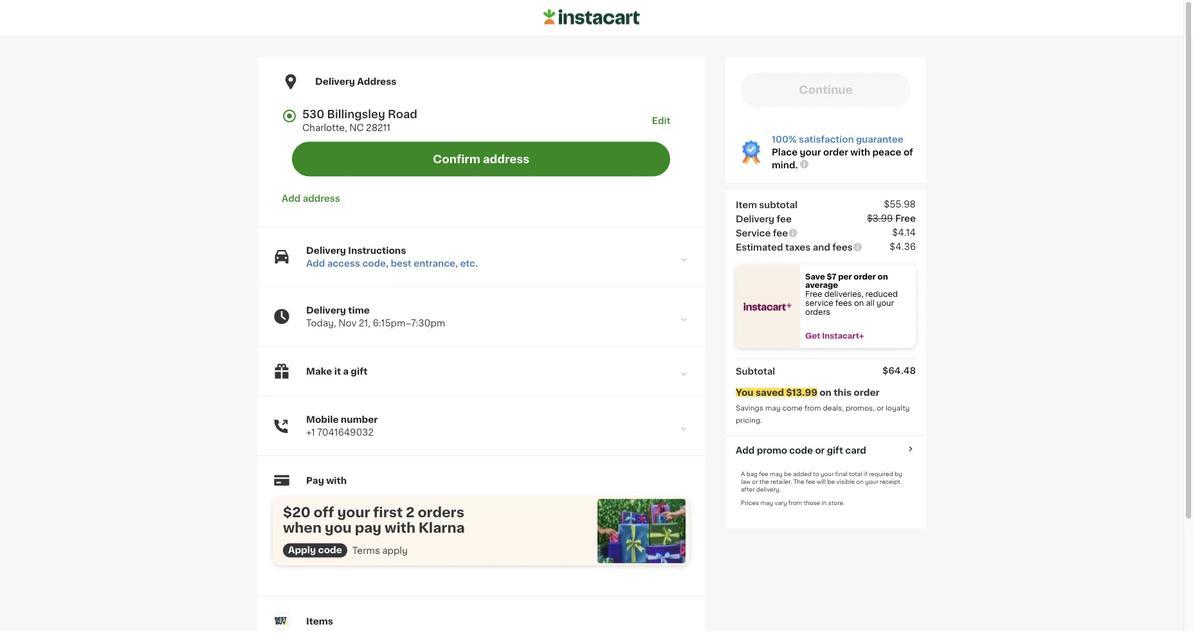 Task type: vqa. For each thing, say whether or not it's contained in the screenshot.
Free within save $7 per order on average free deliveries, reduced service fees on all your orders
yes



Task type: describe. For each thing, give the bounding box(es) containing it.
delivery for delivery address
[[315, 77, 355, 86]]

on left this
[[820, 388, 832, 397]]

$64.48
[[883, 366, 916, 375]]

today,
[[306, 319, 336, 328]]

add for add promo code or gift card
[[736, 446, 755, 455]]

mobile number image
[[678, 424, 690, 435]]

530
[[302, 109, 324, 120]]

21,
[[359, 319, 370, 328]]

deals,
[[823, 405, 844, 412]]

you
[[736, 388, 754, 397]]

with inside $20 off your first 2 orders when you pay with klarna
[[385, 522, 416, 535]]

peace
[[873, 148, 902, 157]]

a bag fee may be added to your final total if required by law or the retailer. the fee will be visible on your receipt after delivery.
[[741, 472, 902, 493]]

by
[[895, 472, 902, 477]]

item
[[736, 200, 757, 209]]

fee up estimated taxes and fees
[[773, 229, 788, 238]]

0 vertical spatial be
[[784, 472, 792, 477]]

edit
[[652, 116, 670, 125]]

savings may come from deals, promos, or loyalty pricing.
[[736, 405, 912, 424]]

savings
[[736, 405, 763, 412]]

add promo code or gift card
[[736, 446, 866, 455]]

on up reduced at the right top of page
[[878, 273, 888, 280]]

100% satisfaction guarantee
[[772, 135, 904, 144]]

in
[[822, 500, 827, 506]]

items
[[306, 617, 333, 626]]

reduced
[[866, 291, 898, 298]]

place
[[772, 148, 798, 157]]

$20
[[283, 506, 311, 520]]

$55.98
[[884, 200, 916, 209]]

deliveries,
[[824, 291, 864, 298]]

law
[[741, 479, 751, 485]]

of
[[904, 148, 913, 157]]

apply
[[382, 547, 408, 556]]

get
[[805, 333, 820, 340]]

service fee
[[736, 229, 788, 238]]

entrance,
[[414, 259, 458, 268]]

estimated taxes and fees
[[736, 243, 853, 252]]

0 vertical spatial fees
[[833, 243, 853, 252]]

delivery for delivery time today, nov 21, 6:15pm–7:30pm
[[306, 306, 346, 315]]

0 horizontal spatial with
[[326, 476, 347, 485]]

$20 off your first 2 orders when you pay with klarna
[[283, 506, 465, 535]]

average
[[805, 282, 838, 289]]

add promo code or gift card button
[[736, 444, 866, 457]]

klarna
[[419, 522, 465, 535]]

time
[[348, 306, 370, 315]]

access
[[327, 259, 360, 268]]

item subtotal
[[736, 200, 798, 209]]

charlotte,
[[302, 123, 347, 132]]

edit button
[[642, 99, 681, 142]]

prices
[[741, 500, 759, 506]]

vary
[[775, 500, 787, 506]]

confirm address button
[[292, 142, 670, 177]]

0 vertical spatial free
[[895, 214, 916, 223]]

save
[[805, 273, 825, 280]]

bag
[[747, 472, 758, 477]]

subtotal
[[759, 200, 798, 209]]

delivery instructions image
[[678, 254, 690, 266]]

more info about 100% satisfaction guarantee image
[[799, 159, 809, 170]]

pricing.
[[736, 417, 762, 424]]

satisfaction
[[799, 135, 854, 144]]

address for confirm address
[[483, 154, 529, 165]]

2 vertical spatial order
[[854, 388, 880, 397]]

per
[[838, 273, 852, 280]]

orders inside $20 off your first 2 orders when you pay with klarna
[[418, 506, 464, 520]]

your down if
[[865, 479, 878, 485]]

loyalty
[[886, 405, 910, 412]]

on inside a bag fee may be added to your final total if required by law or the retailer. the fee will be visible on your receipt after delivery.
[[856, 479, 864, 485]]

fee up the at the right
[[759, 472, 769, 477]]

mobile number +1 7041649032
[[306, 415, 378, 437]]

best
[[391, 259, 412, 268]]

this
[[834, 388, 852, 397]]

100%
[[772, 135, 797, 144]]

your up will
[[821, 472, 834, 477]]

after
[[741, 487, 755, 493]]

2
[[406, 506, 415, 520]]

0 horizontal spatial code
[[318, 546, 342, 555]]

pay
[[355, 522, 382, 535]]

add inside delivery instructions add access code, best entrance, etc.
[[306, 259, 325, 268]]

make it a gift image
[[678, 369, 690, 381]]

orders inside save $7 per order on average free deliveries, reduced service fees on all your orders
[[805, 308, 830, 316]]

added
[[793, 472, 812, 477]]

delivery fee
[[736, 215, 792, 224]]

$3.99
[[867, 214, 893, 223]]

fee down "to"
[[806, 479, 815, 485]]

home image
[[544, 7, 640, 27]]

delivery for delivery instructions add access code, best entrance, etc.
[[306, 246, 346, 255]]

will
[[817, 479, 826, 485]]

order inside save $7 per order on average free deliveries, reduced service fees on all your orders
[[854, 273, 876, 280]]

add address button
[[282, 184, 340, 205]]



Task type: locate. For each thing, give the bounding box(es) containing it.
may for come
[[765, 405, 781, 412]]

1 vertical spatial from
[[789, 500, 802, 506]]

0 vertical spatial code
[[789, 446, 813, 455]]

gift left the card
[[827, 446, 843, 455]]

1 horizontal spatial orders
[[805, 308, 830, 316]]

1 horizontal spatial be
[[828, 479, 835, 485]]

prices may vary from those in store.
[[741, 500, 845, 506]]

add inside button
[[736, 446, 755, 455]]

on down total
[[856, 479, 864, 485]]

0 vertical spatial may
[[765, 405, 781, 412]]

gift inside button
[[827, 446, 843, 455]]

code
[[789, 446, 813, 455], [318, 546, 342, 555]]

saved
[[756, 388, 784, 397]]

1 vertical spatial be
[[828, 479, 835, 485]]

order right per
[[854, 273, 876, 280]]

1 vertical spatial free
[[805, 291, 822, 298]]

a
[[343, 367, 349, 376]]

0 vertical spatial add
[[282, 194, 301, 203]]

your inside place your order with peace of mind.
[[800, 148, 821, 157]]

0 vertical spatial order
[[823, 148, 848, 157]]

fee
[[777, 215, 792, 224], [773, 229, 788, 238], [759, 472, 769, 477], [806, 479, 815, 485]]

terms apply
[[352, 547, 408, 556]]

order down 100% satisfaction guarantee in the top of the page
[[823, 148, 848, 157]]

free
[[895, 214, 916, 223], [805, 291, 822, 298]]

make it a gift
[[306, 367, 368, 376]]

2 vertical spatial or
[[752, 479, 758, 485]]

code up added
[[789, 446, 813, 455]]

may inside "savings may come from deals, promos, or loyalty pricing."
[[765, 405, 781, 412]]

total
[[849, 472, 862, 477]]

delivery inside delivery instructions add access code, best entrance, etc.
[[306, 246, 346, 255]]

delivery up the access
[[306, 246, 346, 255]]

pay
[[306, 476, 324, 485]]

orders
[[805, 308, 830, 316], [418, 506, 464, 520]]

if
[[864, 472, 868, 477]]

etc.
[[460, 259, 478, 268]]

address inside button
[[483, 154, 529, 165]]

your up pay in the left bottom of the page
[[337, 506, 370, 520]]

with inside place your order with peace of mind.
[[851, 148, 870, 157]]

address for add address
[[303, 194, 340, 203]]

may for vary
[[761, 500, 773, 506]]

get instacart+ button
[[800, 332, 916, 341]]

first
[[373, 506, 403, 520]]

code inside button
[[789, 446, 813, 455]]

your up more info about 100% satisfaction guarantee image
[[800, 148, 821, 157]]

from
[[805, 405, 821, 412], [789, 500, 802, 506]]

delivery up "billingsley"
[[315, 77, 355, 86]]

2 vertical spatial may
[[761, 500, 773, 506]]

free up $4.14 on the top right
[[895, 214, 916, 223]]

with right pay at the left bottom
[[326, 476, 347, 485]]

or down bag
[[752, 479, 758, 485]]

1 vertical spatial gift
[[827, 446, 843, 455]]

0 horizontal spatial or
[[752, 479, 758, 485]]

0 vertical spatial from
[[805, 405, 821, 412]]

0 horizontal spatial from
[[789, 500, 802, 506]]

address inside "button"
[[303, 194, 340, 203]]

free up service on the top right of page
[[805, 291, 822, 298]]

fees right and
[[833, 243, 853, 252]]

confirm address
[[433, 154, 529, 165]]

1 vertical spatial address
[[303, 194, 340, 203]]

add
[[282, 194, 301, 203], [306, 259, 325, 268], [736, 446, 755, 455]]

visible
[[837, 479, 855, 485]]

may down "delivery."
[[761, 500, 773, 506]]

2 horizontal spatial or
[[877, 405, 884, 412]]

fee down subtotal
[[777, 215, 792, 224]]

1 vertical spatial add
[[306, 259, 325, 268]]

order inside place your order with peace of mind.
[[823, 148, 848, 157]]

2 horizontal spatial add
[[736, 446, 755, 455]]

mobile
[[306, 415, 339, 424]]

save $7 per order on average free deliveries, reduced service fees on all your orders
[[805, 273, 900, 316]]

1 horizontal spatial add
[[306, 259, 325, 268]]

delivery up today, on the left
[[306, 306, 346, 315]]

be up retailer.
[[784, 472, 792, 477]]

card
[[845, 446, 866, 455]]

number
[[341, 415, 378, 424]]

1 horizontal spatial from
[[805, 405, 821, 412]]

be right will
[[828, 479, 835, 485]]

nc
[[349, 123, 364, 132]]

orders down service on the top right of page
[[805, 308, 830, 316]]

1 vertical spatial fees
[[835, 300, 852, 307]]

the
[[794, 479, 804, 485]]

with down 2
[[385, 522, 416, 535]]

1 horizontal spatial address
[[483, 154, 529, 165]]

instacart+
[[822, 333, 864, 340]]

1 horizontal spatial code
[[789, 446, 813, 455]]

road
[[388, 109, 417, 120]]

may
[[765, 405, 781, 412], [770, 472, 783, 477], [761, 500, 773, 506]]

0 vertical spatial address
[[483, 154, 529, 165]]

2 horizontal spatial with
[[851, 148, 870, 157]]

billingsley
[[327, 109, 385, 120]]

apply
[[288, 546, 316, 555]]

1 vertical spatial with
[[326, 476, 347, 485]]

fees
[[833, 243, 853, 252], [835, 300, 852, 307]]

1 vertical spatial may
[[770, 472, 783, 477]]

0 horizontal spatial free
[[805, 291, 822, 298]]

be
[[784, 472, 792, 477], [828, 479, 835, 485]]

0 vertical spatial gift
[[351, 367, 368, 376]]

apply code
[[288, 546, 342, 555]]

get instacart+
[[805, 333, 864, 340]]

the
[[760, 479, 769, 485]]

or
[[877, 405, 884, 412], [815, 446, 825, 455], [752, 479, 758, 485]]

2 vertical spatial add
[[736, 446, 755, 455]]

delivery address
[[315, 77, 397, 86]]

$4.14
[[892, 228, 916, 237]]

1 horizontal spatial free
[[895, 214, 916, 223]]

nov
[[338, 319, 356, 328]]

guarantee
[[856, 135, 904, 144]]

may inside a bag fee may be added to your final total if required by law or the retailer. the fee will be visible on your receipt after delivery.
[[770, 472, 783, 477]]

subtotal
[[736, 367, 775, 376]]

0 horizontal spatial orders
[[418, 506, 464, 520]]

0 vertical spatial or
[[877, 405, 884, 412]]

when
[[283, 522, 322, 535]]

final
[[835, 472, 848, 477]]

0 horizontal spatial be
[[784, 472, 792, 477]]

0 vertical spatial with
[[851, 148, 870, 157]]

from for deals,
[[805, 405, 821, 412]]

with down "guarantee"
[[851, 148, 870, 157]]

6:15pm–7:30pm
[[373, 319, 445, 328]]

delivery up service on the right of the page
[[736, 215, 775, 224]]

address
[[483, 154, 529, 165], [303, 194, 340, 203]]

from for those
[[789, 500, 802, 506]]

1 vertical spatial orders
[[418, 506, 464, 520]]

delivery inside delivery time today, nov 21, 6:15pm–7:30pm
[[306, 306, 346, 315]]

or up "to"
[[815, 446, 825, 455]]

and
[[813, 243, 830, 252]]

1 vertical spatial or
[[815, 446, 825, 455]]

from right vary
[[789, 500, 802, 506]]

delivery time image
[[678, 314, 690, 326]]

0 horizontal spatial gift
[[351, 367, 368, 376]]

free inside save $7 per order on average free deliveries, reduced service fees on all your orders
[[805, 291, 822, 298]]

service
[[805, 300, 834, 307]]

order up the promos,
[[854, 388, 880, 397]]

$4.36
[[890, 242, 916, 251]]

make
[[306, 367, 332, 376]]

from down you saved $13.99 on this order
[[805, 405, 821, 412]]

address
[[357, 77, 397, 86]]

you saved $13.99 on this order
[[736, 388, 880, 397]]

0 vertical spatial orders
[[805, 308, 830, 316]]

on left all
[[854, 300, 864, 307]]

you
[[325, 522, 352, 535]]

delivery.
[[756, 487, 781, 493]]

fees inside save $7 per order on average free deliveries, reduced service fees on all your orders
[[835, 300, 852, 307]]

1 horizontal spatial or
[[815, 446, 825, 455]]

to
[[813, 472, 819, 477]]

or inside button
[[815, 446, 825, 455]]

add inside "button"
[[282, 194, 301, 203]]

or left loyalty
[[877, 405, 884, 412]]

code,
[[362, 259, 389, 268]]

retailer.
[[771, 479, 792, 485]]

service
[[736, 229, 771, 238]]

2 vertical spatial with
[[385, 522, 416, 535]]

1 vertical spatial order
[[854, 273, 876, 280]]

from inside "savings may come from deals, promos, or loyalty pricing."
[[805, 405, 821, 412]]

28211
[[366, 123, 391, 132]]

your inside save $7 per order on average free deliveries, reduced service fees on all your orders
[[877, 300, 894, 307]]

off
[[314, 506, 334, 520]]

may down 'saved'
[[765, 405, 781, 412]]

7041649032
[[317, 428, 374, 437]]

$3.99 free
[[867, 214, 916, 223]]

receipt
[[880, 479, 901, 485]]

delivery time today, nov 21, 6:15pm–7:30pm
[[306, 306, 445, 328]]

mind.
[[772, 161, 798, 170]]

pay with
[[306, 476, 347, 485]]

your inside $20 off your first 2 orders when you pay with klarna
[[337, 506, 370, 520]]

$7
[[827, 273, 837, 280]]

terms
[[352, 547, 380, 556]]

0 horizontal spatial add
[[282, 194, 301, 203]]

place your order with peace of mind.
[[772, 148, 913, 170]]

your down reduced at the right top of page
[[877, 300, 894, 307]]

orders up klarna
[[418, 506, 464, 520]]

on
[[878, 273, 888, 280], [854, 300, 864, 307], [820, 388, 832, 397], [856, 479, 864, 485]]

or inside "savings may come from deals, promos, or loyalty pricing."
[[877, 405, 884, 412]]

instructions
[[348, 246, 406, 255]]

code down you in the left of the page
[[318, 546, 342, 555]]

0 horizontal spatial address
[[303, 194, 340, 203]]

1 horizontal spatial with
[[385, 522, 416, 535]]

gift right "a"
[[351, 367, 368, 376]]

delivery for delivery fee
[[736, 215, 775, 224]]

add for add address
[[282, 194, 301, 203]]

confirm
[[433, 154, 480, 165]]

may up retailer.
[[770, 472, 783, 477]]

or inside a bag fee may be added to your final total if required by law or the retailer. the fee will be visible on your receipt after delivery.
[[752, 479, 758, 485]]

1 vertical spatial code
[[318, 546, 342, 555]]

promo
[[757, 446, 787, 455]]

1 horizontal spatial gift
[[827, 446, 843, 455]]

$13.99
[[786, 388, 818, 397]]

fees down deliveries,
[[835, 300, 852, 307]]

taxes
[[785, 243, 811, 252]]



